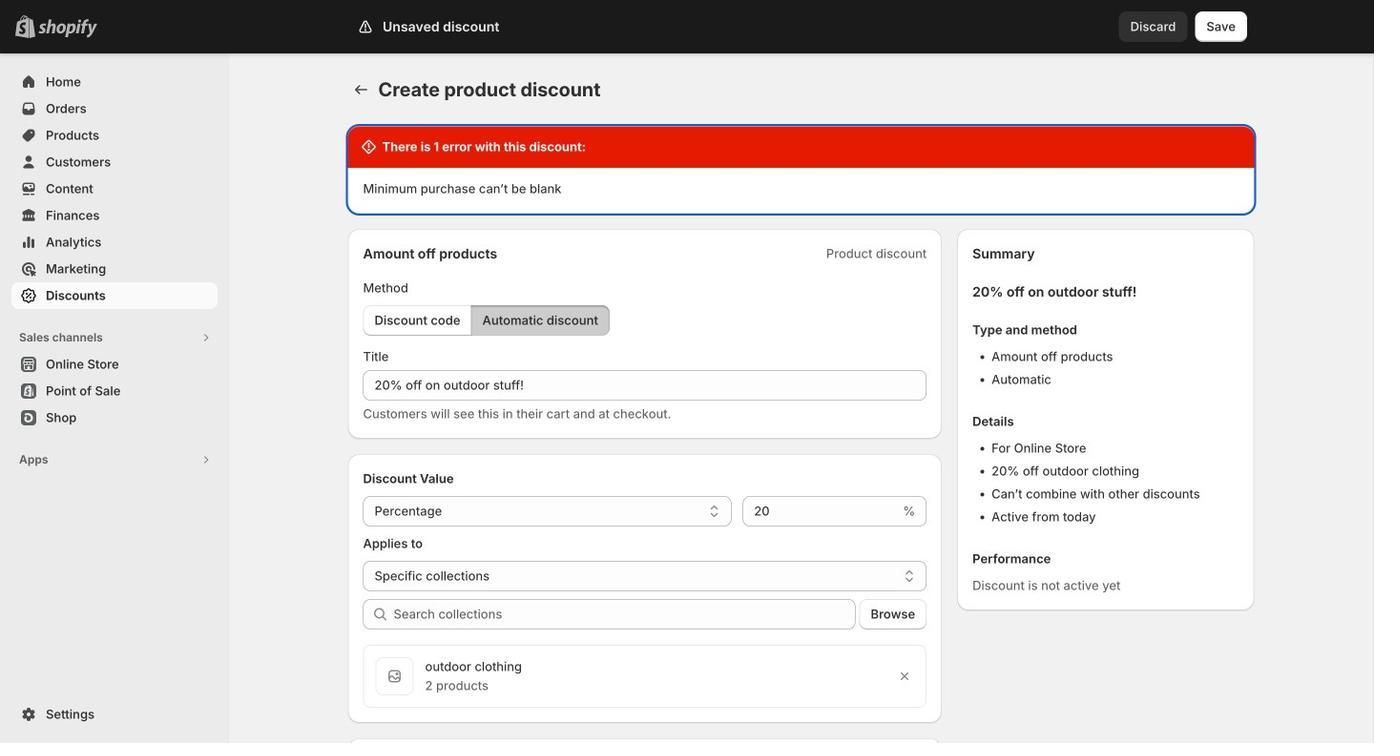 Task type: describe. For each thing, give the bounding box(es) containing it.
Search collections text field
[[394, 599, 856, 630]]



Task type: locate. For each thing, give the bounding box(es) containing it.
shopify image
[[38, 19, 97, 38]]

None text field
[[363, 370, 927, 401], [743, 496, 899, 527], [363, 370, 927, 401], [743, 496, 899, 527]]



Task type: vqa. For each thing, say whether or not it's contained in the screenshot.
Shopify image
yes



